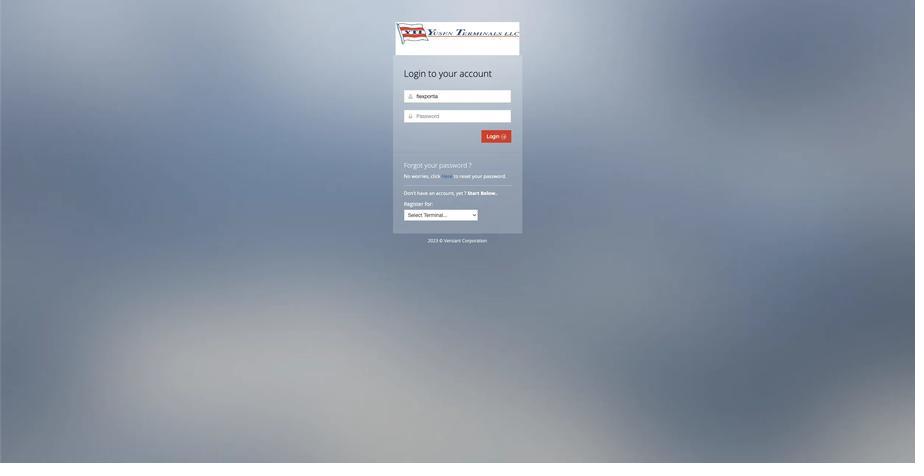 Task type: locate. For each thing, give the bounding box(es) containing it.
? right the yet
[[464, 190, 466, 197]]

here link
[[442, 173, 452, 180]]

forgot your password ? no worries, click here to reset your password.
[[404, 161, 506, 180]]

1 horizontal spatial your
[[439, 67, 457, 80]]

don't have an account, yet ? start below. .
[[404, 190, 499, 197]]

to up username text field
[[428, 67, 437, 80]]

to right here link
[[454, 173, 458, 180]]

0 vertical spatial login
[[404, 67, 426, 80]]

login inside button
[[487, 134, 501, 140]]

your up username text field
[[439, 67, 457, 80]]

password
[[439, 161, 467, 170]]

? up reset
[[469, 161, 472, 170]]

1 horizontal spatial to
[[454, 173, 458, 180]]

2 vertical spatial your
[[472, 173, 482, 180]]

1 vertical spatial ?
[[464, 190, 466, 197]]

lock image
[[408, 113, 414, 119]]

login
[[404, 67, 426, 80], [487, 134, 501, 140]]

0 horizontal spatial login
[[404, 67, 426, 80]]

your
[[439, 67, 457, 80], [424, 161, 437, 170], [472, 173, 482, 180]]

user image
[[408, 94, 414, 99]]

0 horizontal spatial to
[[428, 67, 437, 80]]

1 horizontal spatial ?
[[469, 161, 472, 170]]

©
[[439, 238, 443, 244]]

1 vertical spatial to
[[454, 173, 458, 180]]

1 vertical spatial login
[[487, 134, 501, 140]]

0 horizontal spatial your
[[424, 161, 437, 170]]

?
[[469, 161, 472, 170], [464, 190, 466, 197]]

1 vertical spatial your
[[424, 161, 437, 170]]

below.
[[481, 190, 497, 197]]

start
[[468, 190, 479, 197]]

to
[[428, 67, 437, 80], [454, 173, 458, 180]]

register for:
[[404, 201, 433, 208]]

account
[[460, 67, 492, 80]]

1 horizontal spatial login
[[487, 134, 501, 140]]

0 vertical spatial ?
[[469, 161, 472, 170]]

login for login to your account
[[404, 67, 426, 80]]

login for login
[[487, 134, 501, 140]]

.
[[497, 190, 498, 197]]

to inside "forgot your password ? no worries, click here to reset your password."
[[454, 173, 458, 180]]

0 vertical spatial to
[[428, 67, 437, 80]]

your up "click"
[[424, 161, 437, 170]]

password.
[[484, 173, 506, 180]]

your right reset
[[472, 173, 482, 180]]

no
[[404, 173, 410, 180]]

0 vertical spatial your
[[439, 67, 457, 80]]



Task type: describe. For each thing, give the bounding box(es) containing it.
worries,
[[412, 173, 430, 180]]

an
[[429, 190, 435, 197]]

login button
[[482, 130, 511, 143]]

yet
[[456, 190, 463, 197]]

swapright image
[[501, 134, 506, 140]]

click
[[431, 173, 440, 180]]

login to your account
[[404, 67, 492, 80]]

reset
[[460, 173, 471, 180]]

account,
[[436, 190, 455, 197]]

Password password field
[[404, 110, 511, 123]]

2 horizontal spatial your
[[472, 173, 482, 180]]

have
[[417, 190, 428, 197]]

0 horizontal spatial ?
[[464, 190, 466, 197]]

2023 © versiant corporation
[[428, 238, 487, 244]]

for:
[[425, 201, 433, 208]]

don't
[[404, 190, 416, 197]]

Username text field
[[404, 90, 511, 103]]

register
[[404, 201, 423, 208]]

versiant
[[444, 238, 461, 244]]

here
[[442, 173, 452, 180]]

2023
[[428, 238, 438, 244]]

corporation
[[462, 238, 487, 244]]

? inside "forgot your password ? no worries, click here to reset your password."
[[469, 161, 472, 170]]

forgot
[[404, 161, 423, 170]]



